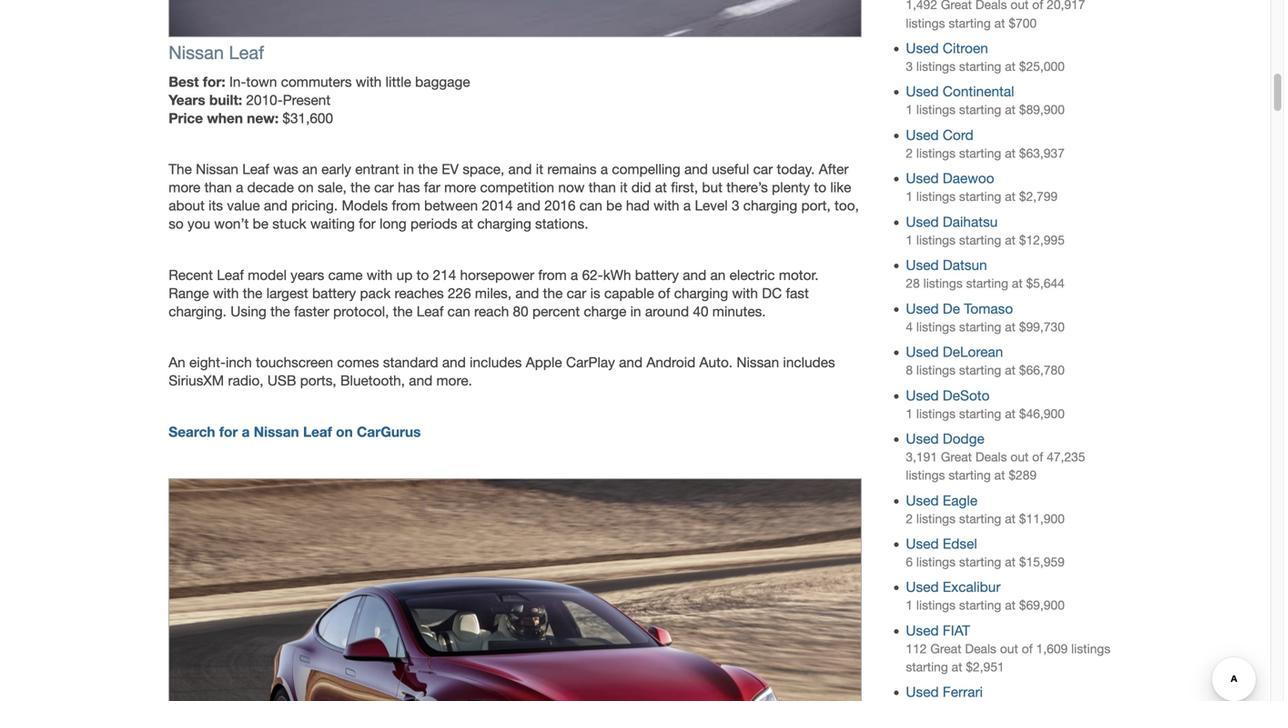 Task type: describe. For each thing, give the bounding box(es) containing it.
$15,959
[[1019, 555, 1065, 570]]

of for 1,492 great deals out of 20,917 listings starting at
[[1032, 0, 1043, 12]]

at right "did"
[[655, 179, 667, 196]]

for:
[[203, 73, 225, 90]]

deals inside 1,492 great deals out of 20,917 listings starting at
[[976, 0, 1007, 12]]

starting for daihatsu
[[959, 233, 1002, 247]]

1 more from the left
[[169, 179, 201, 196]]

new:
[[247, 110, 279, 126]]

used daihatsu 1 listings starting at $12,995
[[906, 214, 1065, 247]]

more.
[[437, 373, 472, 389]]

stuck
[[272, 216, 306, 232]]

and down standard
[[409, 373, 433, 389]]

starting for datsun
[[966, 276, 1009, 291]]

used for used citroen 3 listings starting at $25,000
[[906, 40, 939, 56]]

at inside 1,492 great deals out of 20,917 listings starting at
[[995, 16, 1005, 30]]

the up percent
[[543, 285, 563, 302]]

in inside recent leaf model years came with up to 214 horsepower from a 62-kwh battery and an electric motor. range with the largest battery pack reaches 226 miles, and the car is capable of charging with dc fast charging. using the faster protocol, the leaf can reach 80 percent charge in around 40 minutes.
[[630, 304, 641, 320]]

40
[[693, 304, 709, 320]]

a right remains
[[601, 161, 608, 178]]

and up more.
[[442, 355, 466, 371]]

1 vertical spatial be
[[253, 216, 269, 232]]

a down radio,
[[242, 424, 250, 440]]

starting for desoto
[[959, 407, 1002, 421]]

$63,937
[[1019, 146, 1065, 161]]

cord
[[943, 127, 974, 143]]

search for a nissan leaf on cargurus
[[169, 424, 421, 440]]

and up "first,"
[[685, 161, 708, 178]]

starting for citroen
[[959, 59, 1002, 74]]

2 for used cord
[[906, 146, 913, 161]]

minutes.
[[713, 304, 766, 320]]

$2,951
[[966, 660, 1005, 675]]

2 for used eagle
[[906, 512, 913, 526]]

nissan up the best
[[169, 42, 224, 63]]

ferrari
[[943, 685, 983, 701]]

out inside 1,492 great deals out of 20,917 listings starting at
[[1011, 0, 1029, 12]]

listings inside the 3,191 great deals out of 47,235 listings starting at
[[906, 468, 945, 483]]

4
[[906, 320, 913, 334]]

leaf down ports,
[[303, 424, 332, 440]]

far
[[424, 179, 440, 196]]

listings inside used de tomaso 4 listings starting at $99,730
[[917, 320, 956, 334]]

1,492
[[906, 0, 938, 12]]

fast
[[786, 285, 809, 302]]

a inside recent leaf model years came with up to 214 horsepower from a 62-kwh battery and an electric motor. range with the largest battery pack reaches 226 miles, and the car is capable of charging with dc fast charging. using the faster protocol, the leaf can reach 80 percent charge in around 40 minutes.
[[571, 267, 578, 283]]

pricing.
[[291, 198, 338, 214]]

used ferrari link
[[906, 685, 983, 701]]

listings inside 1,492 great deals out of 20,917 listings starting at
[[906, 16, 945, 30]]

used for used daihatsu 1 listings starting at $12,995
[[906, 214, 939, 230]]

auto.
[[700, 355, 733, 371]]

price
[[169, 110, 203, 126]]

eight-
[[189, 355, 226, 371]]

continental
[[943, 83, 1015, 100]]

you
[[188, 216, 210, 232]]

stations.
[[535, 216, 589, 232]]

starting inside 112 great deals out of 1,609 listings starting at
[[906, 660, 948, 675]]

used daewoo link
[[906, 170, 995, 187]]

listings for datsun
[[924, 276, 963, 291]]

to inside recent leaf model years came with up to 214 horsepower from a 62-kwh battery and an electric motor. range with the largest battery pack reaches 226 miles, and the car is capable of charging with dc fast charging. using the faster protocol, the leaf can reach 80 percent charge in around 40 minutes.
[[417, 267, 429, 283]]

listings for cord
[[917, 146, 956, 161]]

out for fiat
[[1000, 642, 1018, 657]]

waiting
[[310, 216, 355, 232]]

1 vertical spatial on
[[336, 424, 353, 440]]

1 includes from the left
[[470, 355, 522, 371]]

used for used de tomaso 4 listings starting at $99,730
[[906, 301, 939, 317]]

so
[[169, 216, 184, 232]]

used fiat link
[[906, 623, 970, 639]]

an inside the nissan leaf was an early entrant in the ev space, and it remains a compelling and useful car today. after more than a decade on sale, the car has far more competition now than it did at first, but there's plenty to like about its value and pricing. models from between 2014 and 2016 can be had with a level 3 charging port, too, so you won't be stuck waiting for long periods at charging stations.
[[302, 161, 318, 178]]

2023 nissan leaf preview summaryimage image
[[169, 0, 862, 37]]

motor.
[[779, 267, 819, 283]]

3 inside used citroen 3 listings starting at $25,000
[[906, 59, 913, 74]]

used eagle 2 listings starting at $11,900
[[906, 493, 1065, 526]]

used for used ferrari
[[906, 685, 939, 701]]

the nissan leaf was an early entrant in the ev space, and it remains a compelling and useful car today. after more than a decade on sale, the car has far more competition now than it did at first, but there's plenty to like about its value and pricing. models from between 2014 and 2016 can be had with a level 3 charging port, too, so you won't be stuck waiting for long periods at charging stations.
[[169, 161, 859, 232]]

using
[[230, 304, 267, 320]]

at inside the 3,191 great deals out of 47,235 listings starting at
[[995, 468, 1005, 483]]

from inside recent leaf model years came with up to 214 horsepower from a 62-kwh battery and an electric motor. range with the largest battery pack reaches 226 miles, and the car is capable of charging with dc fast charging. using the faster protocol, the leaf can reach 80 percent charge in around 40 minutes.
[[538, 267, 567, 283]]

periods
[[411, 216, 458, 232]]

electric
[[730, 267, 775, 283]]

used daihatsu link
[[906, 214, 998, 230]]

used edsel 6 listings starting at $15,959
[[906, 536, 1065, 570]]

with up using
[[213, 285, 239, 302]]

47,235
[[1047, 450, 1086, 465]]

214
[[433, 267, 456, 283]]

best for: in-town commuters with little baggage years built: 2010-present price when new: $31,600
[[169, 73, 470, 126]]

62-
[[582, 267, 603, 283]]

first,
[[671, 179, 698, 196]]

listings for delorean
[[917, 363, 956, 378]]

3,191 great deals out of 47,235 listings starting at
[[906, 450, 1086, 483]]

used for used cord 2 listings starting at $63,937
[[906, 127, 939, 143]]

1 vertical spatial it
[[620, 179, 628, 196]]

$5,644
[[1026, 276, 1065, 291]]

112 great deals out of 1,609 listings starting at
[[906, 642, 1111, 675]]

1 for used excalibur
[[906, 599, 913, 613]]

the up far
[[418, 161, 438, 178]]

great for fiat
[[931, 642, 962, 657]]

range
[[169, 285, 209, 302]]

nissan leaf
[[169, 42, 264, 63]]

used excalibur link
[[906, 580, 1001, 596]]

the up models
[[351, 179, 370, 196]]

inch
[[226, 355, 252, 371]]

bluetooth,
[[340, 373, 405, 389]]

the down largest
[[270, 304, 290, 320]]

search
[[169, 424, 215, 440]]

$66,780
[[1019, 363, 1065, 378]]

used edsel link
[[906, 536, 977, 553]]

delorean
[[943, 344, 1003, 361]]

used desoto 1 listings starting at $46,900
[[906, 388, 1065, 421]]

used continental link
[[906, 83, 1015, 100]]

tomaso
[[964, 301, 1013, 317]]

ports,
[[300, 373, 337, 389]]

value
[[227, 198, 260, 214]]

a up value
[[236, 179, 243, 196]]

0 vertical spatial car
[[753, 161, 773, 178]]

nissan down usb on the left bottom of the page
[[254, 424, 299, 440]]

the up using
[[243, 285, 263, 302]]

with up pack
[[367, 267, 393, 283]]

a down "first,"
[[684, 198, 691, 214]]

80
[[513, 304, 529, 320]]

fiat
[[943, 623, 970, 639]]

used de tomaso 4 listings starting at $99,730
[[906, 301, 1065, 334]]

for inside the nissan leaf was an early entrant in the ev space, and it remains a compelling and useful car today. after more than a decade on sale, the car has far more competition now than it did at first, but there's plenty to like about its value and pricing. models from between 2014 and 2016 can be had with a level 3 charging port, too, so you won't be stuck waiting for long periods at charging stations.
[[359, 216, 376, 232]]

miles,
[[475, 285, 512, 302]]

used for used continental 1 listings starting at $89,900
[[906, 83, 939, 100]]

capable
[[604, 285, 654, 302]]

nissan inside an eight-inch touchscreen comes standard and includes apple carplay and android auto. nissan includes siriusxm radio, usb ports, bluetooth, and more.
[[737, 355, 779, 371]]

dodge
[[943, 431, 985, 447]]

0 horizontal spatial charging
[[477, 216, 531, 232]]

and down decade
[[264, 198, 288, 214]]

at inside the used cord 2 listings starting at $63,937
[[1005, 146, 1016, 161]]

comes
[[337, 355, 379, 371]]

and up 80
[[516, 285, 539, 302]]

can inside the nissan leaf was an early entrant in the ev space, and it remains a compelling and useful car today. after more than a decade on sale, the car has far more competition now than it did at first, but there's plenty to like about its value and pricing. models from between 2014 and 2016 can be had with a level 3 charging port, too, so you won't be stuck waiting for long periods at charging stations.
[[580, 198, 603, 214]]

usb
[[267, 373, 296, 389]]

used continental 1 listings starting at $89,900
[[906, 83, 1065, 117]]

and right carplay
[[619, 355, 643, 371]]

$2,799
[[1019, 189, 1058, 204]]

listings for edsel
[[917, 555, 956, 570]]

but
[[702, 179, 723, 196]]

used excalibur 1 listings starting at $69,900
[[906, 580, 1065, 613]]

used for used delorean 8 listings starting at $66,780
[[906, 344, 939, 361]]

leaf down reaches
[[417, 304, 444, 320]]

port,
[[802, 198, 831, 214]]

recent
[[169, 267, 213, 283]]

came
[[328, 267, 363, 283]]

1 vertical spatial car
[[374, 179, 394, 196]]

used for used eagle 2 listings starting at $11,900
[[906, 493, 939, 509]]

like
[[830, 179, 852, 196]]

at inside used excalibur 1 listings starting at $69,900
[[1005, 599, 1016, 613]]

used datsun 28 listings starting at $5,644
[[906, 257, 1065, 291]]

used cord 2 listings starting at $63,937
[[906, 127, 1065, 161]]



Task type: vqa. For each thing, say whether or not it's contained in the screenshot.


Task type: locate. For each thing, give the bounding box(es) containing it.
citroen
[[943, 40, 988, 56]]

0 horizontal spatial it
[[536, 161, 543, 178]]

2 inside used eagle 2 listings starting at $11,900
[[906, 512, 913, 526]]

out inside 112 great deals out of 1,609 listings starting at
[[1000, 642, 1018, 657]]

with inside the nissan leaf was an early entrant in the ev space, and it remains a compelling and useful car today. after more than a decade on sale, the car has far more competition now than it did at first, but there's plenty to like about its value and pricing. models from between 2014 and 2016 can be had with a level 3 charging port, too, so you won't be stuck waiting for long periods at charging stations.
[[654, 198, 680, 214]]

a
[[601, 161, 608, 178], [236, 179, 243, 196], [684, 198, 691, 214], [571, 267, 578, 283], [242, 424, 250, 440]]

in down capable
[[630, 304, 641, 320]]

1 down used desoto link
[[906, 407, 913, 421]]

of for 3,191 great deals out of 47,235 listings starting at
[[1032, 450, 1043, 465]]

0 horizontal spatial from
[[392, 198, 420, 214]]

charging down plenty
[[743, 198, 798, 214]]

10 used from the top
[[906, 431, 939, 447]]

car left is
[[567, 285, 586, 302]]

0 vertical spatial out
[[1011, 0, 1029, 12]]

9 used from the top
[[906, 388, 939, 404]]

used inside the used desoto 1 listings starting at $46,900
[[906, 388, 939, 404]]

starting inside used citroen 3 listings starting at $25,000
[[959, 59, 1002, 74]]

$89,900
[[1019, 103, 1065, 117]]

more up the about
[[169, 179, 201, 196]]

0 horizontal spatial on
[[298, 179, 314, 196]]

early
[[321, 161, 351, 178]]

to
[[814, 179, 827, 196], [417, 267, 429, 283]]

desoto
[[943, 388, 990, 404]]

1 inside used excalibur 1 listings starting at $69,900
[[906, 599, 913, 613]]

2 2 from the top
[[906, 512, 913, 526]]

starting inside the used cord 2 listings starting at $63,937
[[959, 146, 1002, 161]]

listings inside "used continental 1 listings starting at $89,900"
[[917, 103, 956, 117]]

leaf inside the nissan leaf was an early entrant in the ev space, and it remains a compelling and useful car today. after more than a decade on sale, the car has far more competition now than it did at first, but there's plenty to like about its value and pricing. models from between 2014 and 2016 can be had with a level 3 charging port, too, so you won't be stuck waiting for long periods at charging stations.
[[242, 161, 269, 178]]

used up 3,191
[[906, 431, 939, 447]]

2 used from the top
[[906, 83, 939, 100]]

3 1 from the top
[[906, 233, 913, 247]]

starting inside used excalibur 1 listings starting at $69,900
[[959, 599, 1002, 613]]

for down models
[[359, 216, 376, 232]]

de
[[943, 301, 960, 317]]

0 horizontal spatial for
[[219, 424, 238, 440]]

1 vertical spatial battery
[[312, 285, 356, 302]]

used inside the used cord 2 listings starting at $63,937
[[906, 127, 939, 143]]

decade
[[247, 179, 294, 196]]

2 vertical spatial great
[[931, 642, 962, 657]]

an left electric
[[710, 267, 726, 283]]

listings inside 112 great deals out of 1,609 listings starting at
[[1072, 642, 1111, 657]]

model
[[248, 267, 287, 283]]

starting for excalibur
[[959, 599, 1002, 613]]

used up 'used cord' link
[[906, 83, 939, 100]]

at inside used citroen 3 listings starting at $25,000
[[1005, 59, 1016, 74]]

battery down 'came'
[[312, 285, 356, 302]]

at inside used datsun 28 listings starting at $5,644
[[1012, 276, 1023, 291]]

deals down "dodge" at the right bottom of the page
[[976, 450, 1007, 465]]

used left daihatsu
[[906, 214, 939, 230]]

1 vertical spatial for
[[219, 424, 238, 440]]

listings down 1,492
[[906, 16, 945, 30]]

1 horizontal spatial from
[[538, 267, 567, 283]]

1 inside used daihatsu 1 listings starting at $12,995
[[906, 233, 913, 247]]

of for 112 great deals out of 1,609 listings starting at
[[1022, 642, 1033, 657]]

at left $700
[[995, 16, 1005, 30]]

listings for desoto
[[917, 407, 956, 421]]

used fiat
[[906, 623, 970, 639]]

0 horizontal spatial than
[[204, 179, 232, 196]]

used inside used daewoo 1 listings starting at $2,799
[[906, 170, 939, 187]]

starting down 112
[[906, 660, 948, 675]]

starting for eagle
[[959, 512, 1002, 526]]

deals inside the 3,191 great deals out of 47,235 listings starting at
[[976, 450, 1007, 465]]

0 vertical spatial in
[[403, 161, 414, 178]]

0 horizontal spatial more
[[169, 179, 201, 196]]

1 horizontal spatial battery
[[635, 267, 679, 283]]

1 than from the left
[[204, 179, 232, 196]]

car inside recent leaf model years came with up to 214 horsepower from a 62-kwh battery and an electric motor. range with the largest battery pack reaches 226 miles, and the car is capable of charging with dc fast charging. using the faster protocol, the leaf can reach 80 percent charge in around 40 minutes.
[[567, 285, 586, 302]]

1 for used daewoo
[[906, 189, 913, 204]]

about
[[169, 198, 205, 214]]

used down 8
[[906, 388, 939, 404]]

listings down used daewoo "link"
[[917, 189, 956, 204]]

0 vertical spatial to
[[814, 179, 827, 196]]

2 includes from the left
[[783, 355, 835, 371]]

1 inside "used continental 1 listings starting at $89,900"
[[906, 103, 913, 117]]

2016
[[545, 198, 576, 214]]

listings
[[906, 16, 945, 30], [917, 59, 956, 74], [917, 103, 956, 117], [917, 146, 956, 161], [917, 189, 956, 204], [917, 233, 956, 247], [924, 276, 963, 291], [917, 320, 956, 334], [917, 363, 956, 378], [917, 407, 956, 421], [906, 468, 945, 483], [917, 512, 956, 526], [917, 555, 956, 570], [917, 599, 956, 613], [1072, 642, 1111, 657]]

listings inside "used delorean 8 listings starting at $66,780"
[[917, 363, 956, 378]]

used inside used daihatsu 1 listings starting at $12,995
[[906, 214, 939, 230]]

standard
[[383, 355, 438, 371]]

starting for delorean
[[959, 363, 1002, 378]]

little
[[386, 74, 411, 90]]

datsun
[[943, 257, 987, 274]]

1 horizontal spatial on
[[336, 424, 353, 440]]

used inside used de tomaso 4 listings starting at $99,730
[[906, 301, 939, 317]]

used up 8
[[906, 344, 939, 361]]

1 horizontal spatial it
[[620, 179, 628, 196]]

listings down de
[[917, 320, 956, 334]]

eagle
[[943, 493, 978, 509]]

1 horizontal spatial car
[[567, 285, 586, 302]]

nissan up its
[[196, 161, 238, 178]]

starting inside "used delorean 8 listings starting at $66,780"
[[959, 363, 1002, 378]]

and up 40
[[683, 267, 707, 283]]

1 1 from the top
[[906, 103, 913, 117]]

used eagle link
[[906, 493, 978, 509]]

1 up 'used cord' link
[[906, 103, 913, 117]]

1 for used daihatsu
[[906, 233, 913, 247]]

7 used from the top
[[906, 301, 939, 317]]

from inside the nissan leaf was an early entrant in the ev space, and it remains a compelling and useful car today. after more than a decade on sale, the car has far more competition now than it did at first, but there's plenty to like about its value and pricing. models from between 2014 and 2016 can be had with a level 3 charging port, too, so you won't be stuck waiting for long periods at charging stations.
[[392, 198, 420, 214]]

listings inside used excalibur 1 listings starting at $69,900
[[917, 599, 956, 613]]

at down between
[[461, 216, 473, 232]]

1 vertical spatial an
[[710, 267, 726, 283]]

out for dodge
[[1011, 450, 1029, 465]]

1 horizontal spatial to
[[814, 179, 827, 196]]

at down the tomaso
[[1005, 320, 1016, 334]]

2 inside the used cord 2 listings starting at $63,937
[[906, 146, 913, 161]]

$69,900
[[1019, 599, 1065, 613]]

town
[[246, 74, 277, 90]]

at inside "used continental 1 listings starting at $89,900"
[[1005, 103, 1016, 117]]

226
[[448, 285, 471, 302]]

2 more from the left
[[444, 179, 476, 196]]

listings for daihatsu
[[917, 233, 956, 247]]

1 for used desoto
[[906, 407, 913, 421]]

at up ferrari
[[952, 660, 963, 675]]

it left "did"
[[620, 179, 628, 196]]

listings down 3,191
[[906, 468, 945, 483]]

long
[[380, 216, 407, 232]]

1 vertical spatial from
[[538, 267, 567, 283]]

search for a nissan leaf on cargurus link
[[169, 424, 421, 440]]

remains
[[547, 161, 597, 178]]

1 horizontal spatial 3
[[906, 59, 913, 74]]

1 vertical spatial deals
[[976, 450, 1007, 465]]

of
[[1032, 0, 1043, 12], [658, 285, 670, 302], [1032, 450, 1043, 465], [1022, 642, 1033, 657]]

0 vertical spatial it
[[536, 161, 543, 178]]

3 used from the top
[[906, 127, 939, 143]]

used daewoo 1 listings starting at $2,799
[[906, 170, 1058, 204]]

from down the has
[[392, 198, 420, 214]]

0 vertical spatial on
[[298, 179, 314, 196]]

1 horizontal spatial can
[[580, 198, 603, 214]]

at inside the used desoto 1 listings starting at $46,900
[[1005, 407, 1016, 421]]

starting inside "used continental 1 listings starting at $89,900"
[[959, 103, 1002, 117]]

with up minutes.
[[732, 285, 758, 302]]

1 horizontal spatial for
[[359, 216, 376, 232]]

listings for citroen
[[917, 59, 956, 74]]

used up 112
[[906, 623, 939, 639]]

best
[[169, 73, 199, 90]]

reaches
[[395, 285, 444, 302]]

won't
[[214, 216, 249, 232]]

used for used datsun 28 listings starting at $5,644
[[906, 257, 939, 274]]

used for used fiat
[[906, 623, 939, 639]]

of inside 112 great deals out of 1,609 listings starting at
[[1022, 642, 1033, 657]]

nissan right auto.
[[737, 355, 779, 371]]

used left cord
[[906, 127, 939, 143]]

used inside used citroen 3 listings starting at $25,000
[[906, 40, 939, 56]]

2 vertical spatial charging
[[674, 285, 728, 302]]

can inside recent leaf model years came with up to 214 horsepower from a 62-kwh battery and an electric motor. range with the largest battery pack reaches 226 miles, and the car is capable of charging with dc fast charging. using the faster protocol, the leaf can reach 80 percent charge in around 40 minutes.
[[448, 304, 470, 320]]

1 vertical spatial to
[[417, 267, 429, 283]]

0 vertical spatial from
[[392, 198, 420, 214]]

in
[[403, 161, 414, 178], [630, 304, 641, 320]]

plenty
[[772, 179, 810, 196]]

0 horizontal spatial be
[[253, 216, 269, 232]]

0 vertical spatial charging
[[743, 198, 798, 214]]

deals inside 112 great deals out of 1,609 listings starting at
[[965, 642, 997, 657]]

starting up citroen on the right top
[[949, 16, 991, 30]]

1 inside the used desoto 1 listings starting at $46,900
[[906, 407, 913, 421]]

at inside used edsel 6 listings starting at $15,959
[[1005, 555, 1016, 570]]

years
[[291, 267, 324, 283]]

3 down there's
[[732, 198, 740, 214]]

used inside used datsun 28 listings starting at $5,644
[[906, 257, 939, 274]]

and down competition
[[517, 198, 541, 214]]

1 horizontal spatial charging
[[674, 285, 728, 302]]

starting down excalibur
[[959, 599, 1002, 613]]

starting up excalibur
[[959, 555, 1002, 570]]

1 inside used daewoo 1 listings starting at $2,799
[[906, 189, 913, 204]]

than up its
[[204, 179, 232, 196]]

with left little
[[356, 74, 382, 90]]

used for used daewoo 1 listings starting at $2,799
[[906, 170, 939, 187]]

up
[[397, 267, 413, 283]]

0 vertical spatial be
[[606, 198, 622, 214]]

deals for used dodge
[[976, 450, 1007, 465]]

at left the $12,995
[[1005, 233, 1016, 247]]

starting down continental
[[959, 103, 1002, 117]]

of inside recent leaf model years came with up to 214 horsepower from a 62-kwh battery and an electric motor. range with the largest battery pack reaches 226 miles, and the car is capable of charging with dc fast charging. using the faster protocol, the leaf can reach 80 percent charge in around 40 minutes.
[[658, 285, 670, 302]]

0 horizontal spatial to
[[417, 267, 429, 283]]

at inside used eagle 2 listings starting at $11,900
[[1005, 512, 1016, 526]]

out inside the 3,191 great deals out of 47,235 listings starting at
[[1011, 450, 1029, 465]]

starting inside the used desoto 1 listings starting at $46,900
[[959, 407, 1002, 421]]

4 1 from the top
[[906, 407, 913, 421]]

1 vertical spatial 2
[[906, 512, 913, 526]]

listings down used edsel link in the bottom right of the page
[[917, 555, 956, 570]]

6 used from the top
[[906, 257, 939, 274]]

horsepower
[[460, 267, 534, 283]]

listings for eagle
[[917, 512, 956, 526]]

the down reaches
[[393, 304, 413, 320]]

0 horizontal spatial battery
[[312, 285, 356, 302]]

had
[[626, 198, 650, 214]]

1 vertical spatial great
[[941, 450, 972, 465]]

listings inside used datsun 28 listings starting at $5,644
[[924, 276, 963, 291]]

of inside 1,492 great deals out of 20,917 listings starting at
[[1032, 0, 1043, 12]]

listings down used delorean link
[[917, 363, 956, 378]]

listings inside used daewoo 1 listings starting at $2,799
[[917, 189, 956, 204]]

used dodge link
[[906, 431, 985, 447]]

of up around
[[658, 285, 670, 302]]

great inside 1,492 great deals out of 20,917 listings starting at
[[941, 0, 972, 12]]

deals for used fiat
[[965, 642, 997, 657]]

it up competition
[[536, 161, 543, 178]]

listings down used desoto link
[[917, 407, 956, 421]]

its
[[209, 198, 223, 214]]

used for used dodge
[[906, 431, 939, 447]]

listings inside the used desoto 1 listings starting at $46,900
[[917, 407, 956, 421]]

0 vertical spatial battery
[[635, 267, 679, 283]]

1 vertical spatial out
[[1011, 450, 1029, 465]]

leaf up in-
[[229, 42, 264, 63]]

starting for cord
[[959, 146, 1002, 161]]

starting inside used de tomaso 4 listings starting at $99,730
[[959, 320, 1002, 334]]

2 vertical spatial deals
[[965, 642, 997, 657]]

1 horizontal spatial more
[[444, 179, 476, 196]]

listings right the 1,609
[[1072, 642, 1111, 657]]

listings for excalibur
[[917, 599, 956, 613]]

2010-
[[246, 92, 283, 108]]

nissan inside the nissan leaf was an early entrant in the ev space, and it remains a compelling and useful car today. after more than a decade on sale, the car has far more competition now than it did at first, but there's plenty to like about its value and pricing. models from between 2014 and 2016 can be had with a level 3 charging port, too, so you won't be stuck waiting for long periods at charging stations.
[[196, 161, 238, 178]]

at left $46,900
[[1005, 407, 1016, 421]]

starting for continental
[[959, 103, 1002, 117]]

starting down the tomaso
[[959, 320, 1002, 334]]

1 used from the top
[[906, 40, 939, 56]]

ev
[[442, 161, 459, 178]]

touchscreen
[[256, 355, 333, 371]]

with inside best for: in-town commuters with little baggage years built: 2010-present price when new: $31,600
[[356, 74, 382, 90]]

commuters
[[281, 74, 352, 90]]

has
[[398, 179, 420, 196]]

an eight-inch touchscreen comes standard and includes apple carplay and android auto. nissan includes siriusxm radio, usb ports, bluetooth, and more.
[[169, 355, 835, 389]]

used up the 4 in the top of the page
[[906, 301, 939, 317]]

cargurus
[[357, 424, 421, 440]]

listings for daewoo
[[917, 189, 956, 204]]

starting inside used eagle 2 listings starting at $11,900
[[959, 512, 1002, 526]]

1 2 from the top
[[906, 146, 913, 161]]

can
[[580, 198, 603, 214], [448, 304, 470, 320]]

20,917
[[1047, 0, 1086, 12]]

listings inside the used cord 2 listings starting at $63,937
[[917, 146, 956, 161]]

great inside 112 great deals out of 1,609 listings starting at
[[931, 642, 962, 657]]

1 horizontal spatial be
[[606, 198, 622, 214]]

carplay
[[566, 355, 615, 371]]

used citroen link
[[906, 40, 988, 56]]

used citroen 3 listings starting at $25,000
[[906, 40, 1065, 74]]

13 used from the top
[[906, 580, 939, 596]]

listings inside used citroen 3 listings starting at $25,000
[[917, 59, 956, 74]]

from up percent
[[538, 267, 567, 283]]

and up competition
[[508, 161, 532, 178]]

on left cargurus
[[336, 424, 353, 440]]

at inside 112 great deals out of 1,609 listings starting at
[[952, 660, 963, 675]]

to right up
[[417, 267, 429, 283]]

2 vertical spatial out
[[1000, 642, 1018, 657]]

0 horizontal spatial car
[[374, 179, 394, 196]]

on
[[298, 179, 314, 196], [336, 424, 353, 440]]

an inside recent leaf model years came with up to 214 horsepower from a 62-kwh battery and an electric motor. range with the largest battery pack reaches 226 miles, and the car is capable of charging with dc fast charging. using the faster protocol, the leaf can reach 80 percent charge in around 40 minutes.
[[710, 267, 726, 283]]

1 for used continental
[[906, 103, 913, 117]]

charging
[[743, 198, 798, 214], [477, 216, 531, 232], [674, 285, 728, 302]]

starting up daewoo
[[959, 146, 1002, 161]]

0 vertical spatial 3
[[906, 59, 913, 74]]

to up "port,"
[[814, 179, 827, 196]]

charging.
[[169, 304, 227, 320]]

at inside used daewoo 1 listings starting at $2,799
[[1005, 189, 1016, 204]]

at left $63,937
[[1005, 146, 1016, 161]]

2 horizontal spatial car
[[753, 161, 773, 178]]

starting inside used daewoo 1 listings starting at $2,799
[[959, 189, 1002, 204]]

used for used excalibur 1 listings starting at $69,900
[[906, 580, 939, 596]]

$11,900
[[1019, 512, 1065, 526]]

includes
[[470, 355, 522, 371], [783, 355, 835, 371]]

charging up 40
[[674, 285, 728, 302]]

5 1 from the top
[[906, 599, 913, 613]]

did
[[632, 179, 651, 196]]

great down "dodge" at the right bottom of the page
[[941, 450, 972, 465]]

2 down used eagle link at the right of page
[[906, 512, 913, 526]]

out
[[1011, 0, 1029, 12], [1011, 450, 1029, 465], [1000, 642, 1018, 657]]

1 vertical spatial 3
[[732, 198, 740, 214]]

great right 1,492
[[941, 0, 972, 12]]

at inside used de tomaso 4 listings starting at $99,730
[[1005, 320, 1016, 334]]

starting for daewoo
[[959, 189, 1002, 204]]

listings up 'used cord' link
[[917, 103, 956, 117]]

on inside the nissan leaf was an early entrant in the ev space, and it remains a compelling and useful car today. after more than a decade on sale, the car has far more competition now than it did at first, but there's plenty to like about its value and pricing. models from between 2014 and 2016 can be had with a level 3 charging port, too, so you won't be stuck waiting for long periods at charging stations.
[[298, 179, 314, 196]]

used for used desoto 1 listings starting at $46,900
[[906, 388, 939, 404]]

a left the 62-
[[571, 267, 578, 283]]

used left daewoo
[[906, 170, 939, 187]]

in inside the nissan leaf was an early entrant in the ev space, and it remains a compelling and useful car today. after more than a decade on sale, the car has far more competition now than it did at first, but there's plenty to like about its value and pricing. models from between 2014 and 2016 can be had with a level 3 charging port, too, so you won't be stuck waiting for long periods at charging stations.
[[403, 161, 414, 178]]

starting down "eagle"
[[959, 512, 1002, 526]]

includes down fast
[[783, 355, 835, 371]]

compelling
[[612, 161, 681, 178]]

built:
[[209, 91, 242, 108]]

charging down 2014
[[477, 216, 531, 232]]

0 vertical spatial an
[[302, 161, 318, 178]]

daihatsu
[[943, 214, 998, 230]]

used desoto link
[[906, 388, 990, 404]]

1 horizontal spatial in
[[630, 304, 641, 320]]

used inside used eagle 2 listings starting at $11,900
[[906, 493, 939, 509]]

at left $66,780
[[1005, 363, 1016, 378]]

listings for continental
[[917, 103, 956, 117]]

starting inside used edsel 6 listings starting at $15,959
[[959, 555, 1002, 570]]

starting inside used daihatsu 1 listings starting at $12,995
[[959, 233, 1002, 247]]

1 horizontal spatial an
[[710, 267, 726, 283]]

0 vertical spatial for
[[359, 216, 376, 232]]

used inside used edsel 6 listings starting at $15,959
[[906, 536, 939, 553]]

4 used from the top
[[906, 170, 939, 187]]

too,
[[835, 198, 859, 214]]

2022 tesla model s image
[[169, 479, 862, 702]]

listings down used citroen 'link'
[[917, 59, 956, 74]]

listings down used eagle link at the right of page
[[917, 512, 956, 526]]

starting inside used datsun 28 listings starting at $5,644
[[966, 276, 1009, 291]]

11 used from the top
[[906, 493, 939, 509]]

leaf left model
[[217, 267, 244, 283]]

after
[[819, 161, 849, 178]]

starting inside 1,492 great deals out of 20,917 listings starting at
[[949, 16, 991, 30]]

used for used edsel 6 listings starting at $15,959
[[906, 536, 939, 553]]

used delorean link
[[906, 344, 1003, 361]]

listings inside used edsel 6 listings starting at $15,959
[[917, 555, 956, 570]]

used inside used excalibur 1 listings starting at $69,900
[[906, 580, 939, 596]]

kwh
[[603, 267, 631, 283]]

0 horizontal spatial in
[[403, 161, 414, 178]]

1 horizontal spatial includes
[[783, 355, 835, 371]]

used inside "used delorean 8 listings starting at $66,780"
[[906, 344, 939, 361]]

2 vertical spatial car
[[567, 285, 586, 302]]

listings inside used daihatsu 1 listings starting at $12,995
[[917, 233, 956, 247]]

0 horizontal spatial an
[[302, 161, 318, 178]]

2 than from the left
[[589, 179, 616, 196]]

used inside "used continental 1 listings starting at $89,900"
[[906, 83, 939, 100]]

0 horizontal spatial 3
[[732, 198, 740, 214]]

on up pricing.
[[298, 179, 314, 196]]

0 horizontal spatial can
[[448, 304, 470, 320]]

112
[[906, 642, 927, 657]]

at left $289
[[995, 468, 1005, 483]]

0 vertical spatial 2
[[906, 146, 913, 161]]

with down "first,"
[[654, 198, 680, 214]]

12 used from the top
[[906, 536, 939, 553]]

$99,730
[[1019, 320, 1065, 334]]

entrant
[[355, 161, 399, 178]]

1 vertical spatial charging
[[477, 216, 531, 232]]

of inside the 3,191 great deals out of 47,235 listings starting at
[[1032, 450, 1043, 465]]

great for dodge
[[941, 450, 972, 465]]

recent leaf model years came with up to 214 horsepower from a 62-kwh battery and an electric motor. range with the largest battery pack reaches 226 miles, and the car is capable of charging with dc fast charging. using the faster protocol, the leaf can reach 80 percent charge in around 40 minutes.
[[169, 267, 819, 320]]

3 inside the nissan leaf was an early entrant in the ev space, and it remains a compelling and useful car today. after more than a decade on sale, the car has far more competition now than it did at first, but there's plenty to like about its value and pricing. models from between 2014 and 2016 can be had with a level 3 charging port, too, so you won't be stuck waiting for long periods at charging stations.
[[732, 198, 740, 214]]

around
[[645, 304, 689, 320]]

charging inside recent leaf model years came with up to 214 horsepower from a 62-kwh battery and an electric motor. range with the largest battery pack reaches 226 miles, and the car is capable of charging with dc fast charging. using the faster protocol, the leaf can reach 80 percent charge in around 40 minutes.
[[674, 285, 728, 302]]

2 1 from the top
[[906, 189, 913, 204]]

to inside the nissan leaf was an early entrant in the ev space, and it remains a compelling and useful car today. after more than a decade on sale, the car has far more competition now than it did at first, but there's plenty to like about its value and pricing. models from between 2014 and 2016 can be had with a level 3 charging port, too, so you won't be stuck waiting for long periods at charging stations.
[[814, 179, 827, 196]]

starting inside the 3,191 great deals out of 47,235 listings starting at
[[949, 468, 991, 483]]

of up $289
[[1032, 450, 1043, 465]]

2 horizontal spatial charging
[[743, 198, 798, 214]]

5 used from the top
[[906, 214, 939, 230]]

of left the 1,609
[[1022, 642, 1033, 657]]

starting for edsel
[[959, 555, 1002, 570]]

0 vertical spatial can
[[580, 198, 603, 214]]

0 vertical spatial deals
[[976, 0, 1007, 12]]

daewoo
[[943, 170, 995, 187]]

be
[[606, 198, 622, 214], [253, 216, 269, 232]]

deals up citroen on the right top
[[976, 0, 1007, 12]]

1 vertical spatial in
[[630, 304, 641, 320]]

1 vertical spatial can
[[448, 304, 470, 320]]

listings down used datsun link
[[924, 276, 963, 291]]

deals up $2,951
[[965, 642, 997, 657]]

14 used from the top
[[906, 623, 939, 639]]

15 used from the top
[[906, 685, 939, 701]]

1 horizontal spatial than
[[589, 179, 616, 196]]

at inside "used delorean 8 listings starting at $66,780"
[[1005, 363, 1016, 378]]

0 vertical spatial great
[[941, 0, 972, 12]]

starting down delorean
[[959, 363, 1002, 378]]

1 up used fiat
[[906, 599, 913, 613]]

1 down used daewoo "link"
[[906, 189, 913, 204]]

great inside the 3,191 great deals out of 47,235 listings starting at
[[941, 450, 972, 465]]

can down 226
[[448, 304, 470, 320]]

0 horizontal spatial includes
[[470, 355, 522, 371]]

listings down 'used cord' link
[[917, 146, 956, 161]]

an right was
[[302, 161, 318, 178]]

car up there's
[[753, 161, 773, 178]]

listings down used daihatsu link
[[917, 233, 956, 247]]

out up $289
[[1011, 450, 1029, 465]]

level
[[695, 198, 728, 214]]

faster
[[294, 304, 329, 320]]

listings inside used eagle 2 listings starting at $11,900
[[917, 512, 956, 526]]

8 used from the top
[[906, 344, 939, 361]]

at inside used daihatsu 1 listings starting at $12,995
[[1005, 233, 1016, 247]]



